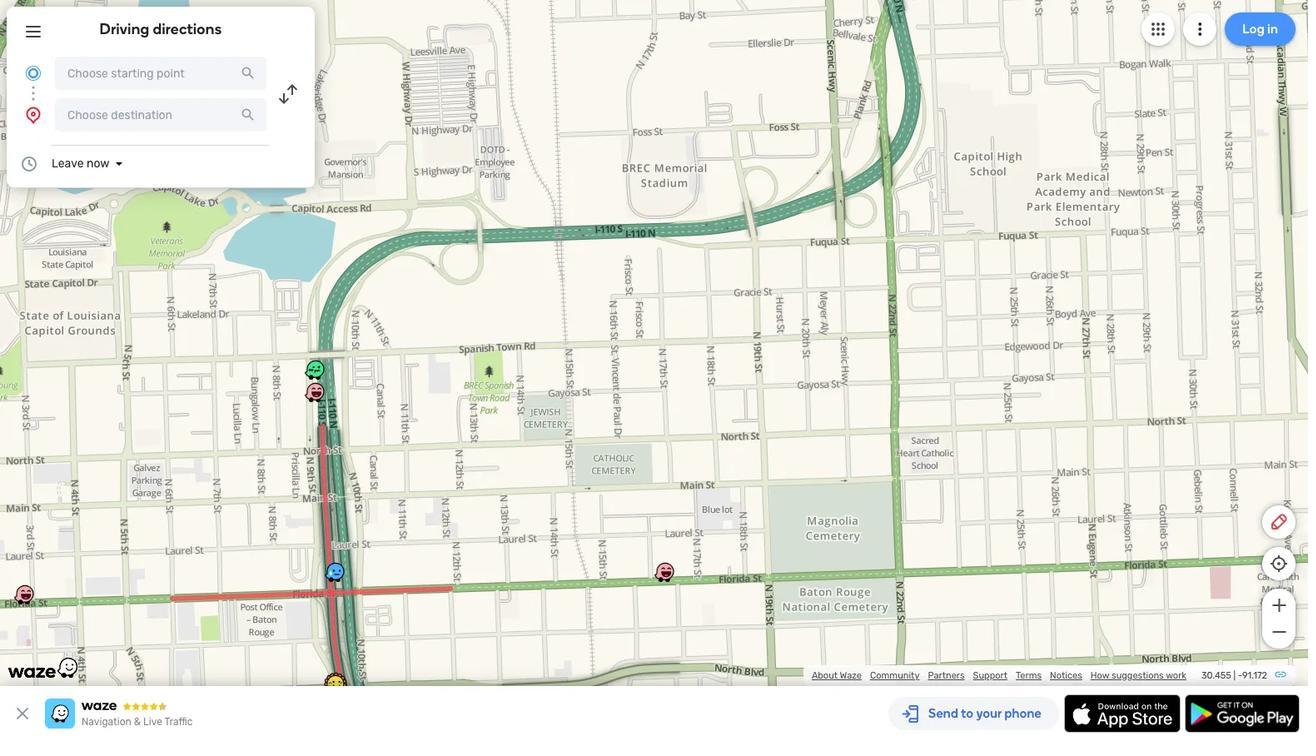 Task type: locate. For each thing, give the bounding box(es) containing it.
driving
[[100, 20, 149, 38]]

support link
[[973, 670, 1008, 681]]

now
[[87, 157, 109, 171]]

notices link
[[1050, 670, 1082, 681]]

live
[[143, 716, 162, 728]]

directions
[[153, 20, 222, 38]]

Choose starting point text field
[[55, 57, 266, 90]]

suggestions
[[1112, 670, 1164, 681]]

30.455 | -91.172
[[1202, 670, 1268, 681]]

30.455
[[1202, 670, 1232, 681]]

traffic
[[164, 716, 193, 728]]

|
[[1234, 670, 1236, 681]]

notices
[[1050, 670, 1082, 681]]

terms link
[[1016, 670, 1042, 681]]

community
[[870, 670, 920, 681]]

clock image
[[19, 154, 39, 174]]

about waze community partners support terms notices how suggestions work
[[812, 670, 1187, 681]]

navigation
[[82, 716, 131, 728]]

partners link
[[928, 670, 965, 681]]

about waze link
[[812, 670, 862, 681]]

support
[[973, 670, 1008, 681]]

navigation & live traffic
[[82, 716, 193, 728]]

partners
[[928, 670, 965, 681]]

x image
[[12, 704, 32, 724]]

waze
[[840, 670, 862, 681]]



Task type: describe. For each thing, give the bounding box(es) containing it.
location image
[[23, 105, 43, 125]]

about
[[812, 670, 838, 681]]

terms
[[1016, 670, 1042, 681]]

&
[[134, 716, 141, 728]]

leave
[[52, 157, 84, 171]]

work
[[1166, 670, 1187, 681]]

91.172
[[1242, 670, 1268, 681]]

how
[[1091, 670, 1110, 681]]

leave now
[[52, 157, 109, 171]]

zoom in image
[[1269, 595, 1290, 615]]

zoom out image
[[1269, 622, 1290, 642]]

Choose destination text field
[[55, 98, 266, 132]]

current location image
[[23, 63, 43, 83]]

driving directions
[[100, 20, 222, 38]]

pencil image
[[1269, 512, 1289, 532]]

-
[[1238, 670, 1242, 681]]

how suggestions work link
[[1091, 670, 1187, 681]]

community link
[[870, 670, 920, 681]]

link image
[[1274, 668, 1287, 681]]



Task type: vqa. For each thing, say whether or not it's contained in the screenshot.
bottommost case
no



